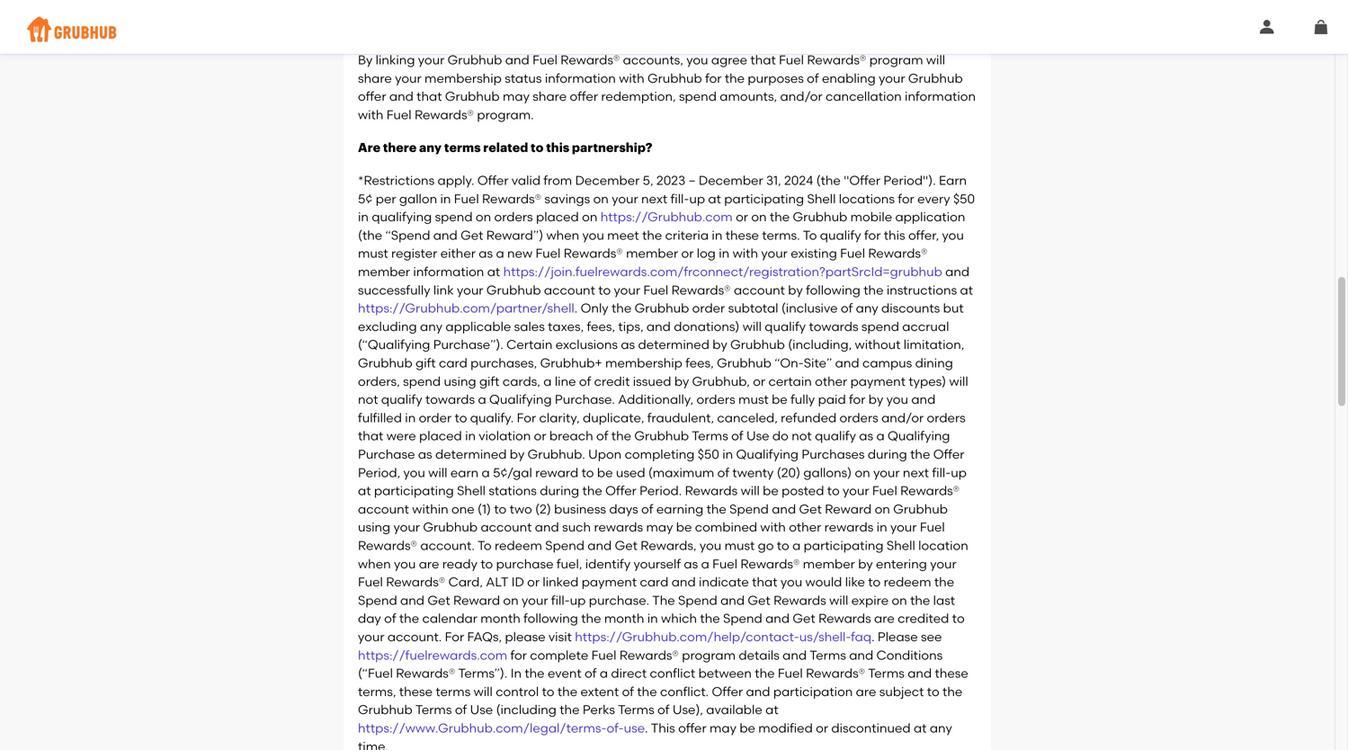 Task type: locate. For each thing, give the bounding box(es) containing it.
when
[[547, 228, 580, 243], [358, 556, 391, 572]]

. for grubhub
[[575, 301, 578, 316]]

either
[[441, 246, 476, 261]]

for up in
[[511, 648, 527, 663]]

fill- down 2023
[[671, 191, 690, 206]]

visit
[[549, 629, 572, 645]]

be down upon
[[597, 465, 613, 480]]

fees, up grubhub,
[[686, 355, 714, 371]]

as inside or on the grubhub mobile application (the "spend and get reward") when you meet the criteria in these terms. to qualify for this offer, you must  register either as a new fuel rewards® member or log in with your existing fuel rewards® member information at
[[479, 246, 493, 261]]

valid
[[512, 173, 541, 188]]

participating
[[725, 191, 805, 206], [374, 483, 454, 499], [804, 538, 884, 553]]

rewards® down https://fuelrewards.com link at the bottom
[[396, 666, 456, 681]]

and up status
[[505, 52, 530, 68]]

. inside the https://grubhub.com/help/contact-us/shell-faq . please see https://fuelrewards.com
[[872, 629, 875, 645]]

fuel up status
[[533, 52, 558, 68]]

shell up 'entering'
[[887, 538, 916, 553]]

following up the (inclusive
[[806, 282, 861, 298]]

1 horizontal spatial month
[[605, 611, 645, 626]]

that up there
[[417, 89, 442, 104]]

at inside . only the grubhub order subtotal (inclusive of any discounts but excluding any applicable sales taxes, fees, tips, and donations) will qualify towards spend accrual ("qualifying purchase"). certain exclusions as determined by grubhub (including, without limitation, grubhub gift card purchases, grubhub+ membership fees, grubhub "on-site" and campus dining orders, spend using gift cards, a line of credit issued by grubhub, or certain other payment types) will not qualify towards a qualifying purchase. additionally, orders must be fully paid for by you and fulfilled in order to qualify. for clarity, duplicate, fraudulent, canceled, refunded orders and/or orders that were placed in violation or breach of the grubhub terms of use do not qualify as a qualifying purchase as determined by grubhub. upon completing $50 in qualifying purchases during the offer period, you will earn a 5¢/gal reward to be used (maximum of twenty (20) gallons) on your next fill-up at participating shell stations during the offer period. rewards will be posted to your fuel rewards® account within one (1) to two (2) business days of earning the spend and get reward on grubhub using your grubhub account and such rewards may be combined with other rewards in your fuel rewards® account. to redeem spend and get rewards, you must go to a participating shell location when you are ready to purchase fuel, identify yourself as a fuel rewards® member by entering your fuel rewards® card, alt id or linked payment card and indicate that you would like to redeem the spend and get reward on your fill-up purchase. the spend and get rewards will expire on the last day of the calendar month following the month in which the spend and get rewards are credited to your account. for faqs, please visit
[[358, 483, 371, 499]]

membership
[[425, 71, 502, 86], [606, 355, 683, 371]]

by down 'campus'
[[869, 392, 884, 407]]

1 vertical spatial placed
[[419, 429, 462, 444]]

or on the grubhub mobile application (the "spend and get reward") when you meet the criteria in these terms. to qualify for this offer, you must  register either as a new fuel rewards® member or log in with your existing fuel rewards® member information at
[[358, 209, 966, 279]]

may inside by linking your grubhub and fuel rewards® accounts, you agree that fuel rewards® program will share your membership status information with grubhub for the purposes of enabling your grubhub offer and that grubhub may share offer redemption, spend amounts, and/or cancellation information with fuel rewards® program.
[[503, 89, 530, 104]]

by up the (inclusive
[[789, 282, 803, 298]]

orders down the paid at the right bottom of the page
[[840, 410, 879, 426]]

1 horizontal spatial not
[[792, 429, 812, 444]]

1 vertical spatial using
[[358, 520, 391, 535]]

1 horizontal spatial information
[[545, 71, 616, 86]]

offer,
[[909, 228, 940, 243]]

2 vertical spatial may
[[710, 721, 737, 736]]

2 vertical spatial member
[[803, 556, 856, 572]]

gallon
[[399, 191, 437, 206]]

by right issued
[[675, 374, 690, 389]]

must down '"spend'
[[358, 246, 388, 261]]

during down reward
[[540, 483, 580, 499]]

and down linking
[[390, 89, 414, 104]]

spend up which at the bottom of the page
[[679, 593, 718, 608]]

1 horizontal spatial next
[[903, 465, 930, 480]]

when up day
[[358, 556, 391, 572]]

as right either
[[479, 246, 493, 261]]

$50 inside '*restrictions apply. offer valid from december 5, 2023 – december 31, 2024 (the "offer period"). earn 5¢ per gallon in fuel rewards® savings on your next fill-up at participating shell locations for every $50 in qualifying spend on orders placed on'
[[954, 191, 976, 206]]

when inside or on the grubhub mobile application (the "spend and get reward") when you meet the criteria in these terms. to qualify for this offer, you must  register either as a new fuel rewards® member or log in with your existing fuel rewards® member information at
[[547, 228, 580, 243]]

to
[[803, 228, 817, 243], [478, 538, 492, 553]]

1 month from the left
[[481, 611, 521, 626]]

you left agree on the right of the page
[[687, 52, 709, 68]]

grubhub
[[448, 52, 502, 68], [648, 71, 703, 86], [909, 71, 963, 86], [445, 89, 500, 104], [793, 209, 848, 225], [487, 282, 541, 298], [635, 301, 690, 316], [731, 337, 785, 352], [358, 355, 413, 371], [717, 355, 772, 371], [635, 429, 689, 444], [894, 502, 948, 517], [423, 520, 478, 535], [358, 702, 413, 718]]

at down subject
[[914, 721, 927, 736]]

1 vertical spatial fees,
[[686, 355, 714, 371]]

using
[[444, 374, 477, 389], [358, 520, 391, 535]]

$50 inside . only the grubhub order subtotal (inclusive of any discounts but excluding any applicable sales taxes, fees, tips, and donations) will qualify towards spend accrual ("qualifying purchase"). certain exclusions as determined by grubhub (including, without limitation, grubhub gift card purchases, grubhub+ membership fees, grubhub "on-site" and campus dining orders, spend using gift cards, a line of credit issued by grubhub, or certain other payment types) will not qualify towards a qualifying purchase. additionally, orders must be fully paid for by you and fulfilled in order to qualify. for clarity, duplicate, fraudulent, canceled, refunded orders and/or orders that were placed in violation or breach of the grubhub terms of use do not qualify as a qualifying purchase as determined by grubhub. upon completing $50 in qualifying purchases during the offer period, you will earn a 5¢/gal reward to be used (maximum of twenty (20) gallons) on your next fill-up at participating shell stations during the offer period. rewards will be posted to your fuel rewards® account within one (1) to two (2) business days of earning the spend and get reward on grubhub using your grubhub account and such rewards may be combined with other rewards in your fuel rewards® account. to redeem spend and get rewards, you must go to a participating shell location when you are ready to purchase fuel, identify yourself as a fuel rewards® member by entering your fuel rewards® card, alt id or linked payment card and indicate that you would like to redeem the spend and get reward on your fill-up purchase. the spend and get rewards will expire on the last day of the calendar month following the month in which the spend and get rewards are credited to your account. for faqs, please visit
[[698, 447, 720, 462]]

grubhub inside and successfully link your grubhub account to your fuel rewards® account by following the instructions at https://grubhub.com/partner/shell
[[487, 282, 541, 298]]

related
[[483, 141, 528, 154]]

which
[[661, 611, 697, 626]]

2 horizontal spatial member
[[803, 556, 856, 572]]

share down by
[[358, 71, 392, 86]]

1 vertical spatial program
[[682, 648, 736, 663]]

when inside . only the grubhub order subtotal (inclusive of any discounts but excluding any applicable sales taxes, fees, tips, and donations) will qualify towards spend accrual ("qualifying purchase"). certain exclusions as determined by grubhub (including, without limitation, grubhub gift card purchases, grubhub+ membership fees, grubhub "on-site" and campus dining orders, spend using gift cards, a line of credit issued by grubhub, or certain other payment types) will not qualify towards a qualifying purchase. additionally, orders must be fully paid for by you and fulfilled in order to qualify. for clarity, duplicate, fraudulent, canceled, refunded orders and/or orders that were placed in violation or breach of the grubhub terms of use do not qualify as a qualifying purchase as determined by grubhub. upon completing $50 in qualifying purchases during the offer period, you will earn a 5¢/gal reward to be used (maximum of twenty (20) gallons) on your next fill-up at participating shell stations during the offer period. rewards will be posted to your fuel rewards® account within one (1) to two (2) business days of earning the spend and get reward on grubhub using your grubhub account and such rewards may be combined with other rewards in your fuel rewards® account. to redeem spend and get rewards, you must go to a participating shell location when you are ready to purchase fuel, identify yourself as a fuel rewards® member by entering your fuel rewards® card, alt id or linked payment card and indicate that you would like to redeem the spend and get reward on your fill-up purchase. the spend and get rewards will expire on the last day of the calendar month following the month in which the spend and get rewards are credited to your account. for faqs, please visit
[[358, 556, 391, 572]]

spend down apply.
[[435, 209, 473, 225]]

earn
[[451, 465, 479, 480]]

applicable
[[446, 319, 511, 334]]

program inside by linking your grubhub and fuel rewards® accounts, you agree that fuel rewards® program will share your membership status information with grubhub for the purposes of enabling your grubhub offer and that grubhub may share offer redemption, spend amounts, and/or cancellation information with fuel rewards® program.
[[870, 52, 924, 68]]

0 vertical spatial program
[[870, 52, 924, 68]]

these inside or on the grubhub mobile application (the "spend and get reward") when you meet the criteria in these terms. to qualify for this offer, you must  register either as a new fuel rewards® member or log in with your existing fuel rewards® member information at
[[726, 228, 759, 243]]

of inside by linking your grubhub and fuel rewards® accounts, you agree that fuel rewards® program will share your membership status information with grubhub for the purposes of enabling your grubhub offer and that grubhub may share offer redemption, spend amounts, and/or cancellation information with fuel rewards® program.
[[807, 71, 819, 86]]

this inside or on the grubhub mobile application (the "spend and get reward") when you meet the criteria in these terms. to qualify for this offer, you must  register either as a new fuel rewards® member or log in with your existing fuel rewards® member information at
[[884, 228, 906, 243]]

1 horizontal spatial for
[[517, 410, 536, 426]]

qualify up existing
[[820, 228, 862, 243]]

the inside and successfully link your grubhub account to your fuel rewards® account by following the instructions at https://grubhub.com/partner/shell
[[864, 282, 884, 298]]

2 month from the left
[[605, 611, 645, 626]]

with up go
[[761, 520, 786, 535]]

https://grubhub.com
[[601, 209, 733, 225]]

alt
[[486, 575, 509, 590]]

with up https://join.fuelrewards.com/frconnect/registration?partsrcid=grubhub link at the top of page
[[733, 246, 759, 261]]

following up visit
[[524, 611, 579, 626]]

1 vertical spatial this
[[884, 228, 906, 243]]

and down (2)
[[535, 520, 559, 535]]

will inside by linking your grubhub and fuel rewards® accounts, you agree that fuel rewards® program will share your membership status information with grubhub for the purposes of enabling your grubhub offer and that grubhub may share offer redemption, spend amounts, and/or cancellation information with fuel rewards® program.
[[927, 52, 946, 68]]

days
[[610, 502, 639, 517]]

small image
[[1261, 20, 1275, 34], [1315, 20, 1329, 34]]

1 horizontal spatial this
[[884, 228, 906, 243]]

only
[[581, 301, 609, 316]]

to right subject
[[928, 684, 940, 699]]

and
[[505, 52, 530, 68], [390, 89, 414, 104], [434, 228, 458, 243], [946, 264, 970, 279], [647, 319, 671, 334], [836, 355, 860, 371], [912, 392, 936, 407], [772, 502, 797, 517], [535, 520, 559, 535], [588, 538, 612, 553], [672, 575, 696, 590], [400, 593, 425, 608], [721, 593, 745, 608], [766, 611, 790, 626], [783, 648, 807, 663], [850, 648, 874, 663], [908, 666, 932, 681], [746, 684, 771, 699]]

by
[[358, 52, 373, 68]]

of left twenty
[[718, 465, 730, 480]]

of left enabling
[[807, 71, 819, 86]]

towards up (including,
[[809, 319, 859, 334]]

2 horizontal spatial shell
[[887, 538, 916, 553]]

1 horizontal spatial to
[[803, 228, 817, 243]]

0 vertical spatial may
[[503, 89, 530, 104]]

and up calendar
[[400, 593, 425, 608]]

at up criteria
[[709, 191, 722, 206]]

offer
[[358, 89, 386, 104], [570, 89, 598, 104], [679, 721, 707, 736]]

limitation,
[[904, 337, 965, 352]]

0 vertical spatial to
[[803, 228, 817, 243]]

qualifying down types)
[[888, 429, 951, 444]]

modified
[[759, 721, 813, 736]]

payment down 'campus'
[[851, 374, 906, 389]]

program
[[870, 52, 924, 68], [682, 648, 736, 663]]

https://grubhub.com/partner/shell
[[358, 301, 575, 316]]

you down purchase
[[404, 465, 426, 480]]

1 vertical spatial membership
[[606, 355, 683, 371]]

("qualifying
[[358, 337, 430, 352]]

criteria
[[666, 228, 709, 243]]

are there any terms related to this partnership?
[[358, 141, 653, 154]]

and down indicate
[[721, 593, 745, 608]]

1 vertical spatial $50
[[698, 447, 720, 462]]

1 horizontal spatial member
[[626, 246, 679, 261]]

and up the
[[672, 575, 696, 590]]

period.
[[640, 483, 682, 499]]

of
[[807, 71, 819, 86], [841, 301, 853, 316], [579, 374, 591, 389], [597, 429, 609, 444], [732, 429, 744, 444], [718, 465, 730, 480], [642, 502, 654, 517], [384, 611, 396, 626], [585, 666, 597, 681], [622, 684, 634, 699], [455, 702, 467, 718], [658, 702, 670, 718]]

the down direct
[[637, 684, 657, 699]]

or up https://join.fuelrewards.com/frconnect/registration?partsrcid=grubhub
[[736, 209, 749, 225]]

meet
[[608, 228, 640, 243]]

would
[[806, 575, 843, 590]]

get
[[461, 228, 484, 243], [800, 502, 822, 517], [615, 538, 638, 553], [428, 593, 451, 608], [748, 593, 771, 608], [793, 611, 816, 626]]

refunded
[[781, 410, 837, 426]]

fraudulent,
[[648, 410, 715, 426]]

account. up https://fuelrewards.com link at the bottom
[[388, 629, 442, 645]]

gift down ("qualifying
[[416, 355, 436, 371]]

1 vertical spatial .
[[872, 629, 875, 645]]

0 vertical spatial for
[[517, 410, 536, 426]]

at inside or on the grubhub mobile application (the "spend and get reward") when you meet the criteria in these terms. to qualify for this offer, you must  register either as a new fuel rewards® member or log in with your existing fuel rewards® member information at
[[487, 264, 501, 279]]

the up combined
[[707, 502, 727, 517]]

up down linked
[[570, 593, 586, 608]]

spend down agree on the right of the page
[[679, 89, 717, 104]]

following inside . only the grubhub order subtotal (inclusive of any discounts but excluding any applicable sales taxes, fees, tips, and donations) will qualify towards spend accrual ("qualifying purchase"). certain exclusions as determined by grubhub (including, without limitation, grubhub gift card purchases, grubhub+ membership fees, grubhub "on-site" and campus dining orders, spend using gift cards, a line of credit issued by grubhub, or certain other payment types) will not qualify towards a qualifying purchase. additionally, orders must be fully paid for by you and fulfilled in order to qualify. for clarity, duplicate, fraudulent, canceled, refunded orders and/or orders that were placed in violation or breach of the grubhub terms of use do not qualify as a qualifying purchase as determined by grubhub. upon completing $50 in qualifying purchases during the offer period, you will earn a 5¢/gal reward to be used (maximum of twenty (20) gallons) on your next fill-up at participating shell stations during the offer period. rewards will be posted to your fuel rewards® account within one (1) to two (2) business days of earning the spend and get reward on grubhub using your grubhub account and such rewards may be combined with other rewards in your fuel rewards® account. to redeem spend and get rewards, you must go to a participating shell location when you are ready to purchase fuel, identify yourself as a fuel rewards® member by entering your fuel rewards® card, alt id or linked payment card and indicate that you would like to redeem the spend and get reward on your fill-up purchase. the spend and get rewards will expire on the last day of the calendar month following the month in which the spend and get rewards are credited to your account. for faqs, please visit
[[524, 611, 579, 626]]

order right fulfilled at the bottom left of page
[[419, 410, 452, 426]]

your up meet
[[612, 191, 639, 206]]

1 vertical spatial gift
[[480, 374, 500, 389]]

and inside and successfully link your grubhub account to your fuel rewards® account by following the instructions at https://grubhub.com/partner/shell
[[946, 264, 970, 279]]

the right day
[[399, 611, 419, 626]]

0 horizontal spatial use
[[470, 702, 493, 718]]

2 horizontal spatial .
[[872, 629, 875, 645]]

0 vertical spatial next
[[642, 191, 668, 206]]

in
[[511, 666, 522, 681]]

up
[[690, 191, 706, 206], [951, 465, 967, 480], [570, 593, 586, 608]]

by linking your grubhub and fuel rewards® accounts, you agree that fuel rewards® program will share your membership status information with grubhub for the purposes of enabling your grubhub offer and that grubhub may share offer redemption, spend amounts, and/or cancellation information with fuel rewards® program.
[[358, 52, 976, 122]]

member inside . only the grubhub order subtotal (inclusive of any discounts but excluding any applicable sales taxes, fees, tips, and donations) will qualify towards spend accrual ("qualifying purchase"). certain exclusions as determined by grubhub (including, without limitation, grubhub gift card purchases, grubhub+ membership fees, grubhub "on-site" and campus dining orders, spend using gift cards, a line of credit issued by grubhub, or certain other payment types) will not qualify towards a qualifying purchase. additionally, orders must be fully paid for by you and fulfilled in order to qualify. for clarity, duplicate, fraudulent, canceled, refunded orders and/or orders that were placed in violation or breach of the grubhub terms of use do not qualify as a qualifying purchase as determined by grubhub. upon completing $50 in qualifying purchases during the offer period, you will earn a 5¢/gal reward to be used (maximum of twenty (20) gallons) on your next fill-up at participating shell stations during the offer period. rewards will be posted to your fuel rewards® account within one (1) to two (2) business days of earning the spend and get reward on grubhub using your grubhub account and such rewards may be combined with other rewards in your fuel rewards® account. to redeem spend and get rewards, you must go to a participating shell location when you are ready to purchase fuel, identify yourself as a fuel rewards® member by entering your fuel rewards® card, alt id or linked payment card and indicate that you would like to redeem the spend and get reward on your fill-up purchase. the spend and get rewards will expire on the last day of the calendar month following the month in which the spend and get rewards are credited to your account. for faqs, please visit
[[803, 556, 856, 572]]

at up but
[[961, 282, 974, 298]]

cards,
[[503, 374, 541, 389]]

0 vertical spatial must
[[358, 246, 388, 261]]

0 vertical spatial reward
[[825, 502, 872, 517]]

december down the partnership?
[[576, 173, 640, 188]]

payment
[[851, 374, 906, 389], [582, 575, 637, 590]]

were
[[387, 429, 416, 444]]

2 december from the left
[[699, 173, 764, 188]]

enabling
[[822, 71, 876, 86]]

reward
[[825, 502, 872, 517], [454, 593, 500, 608]]

0 vertical spatial and/or
[[781, 89, 823, 104]]

2 vertical spatial participating
[[804, 538, 884, 553]]

0 horizontal spatial .
[[575, 301, 578, 316]]

fuel up tips,
[[644, 282, 669, 298]]

(the inside '*restrictions apply. offer valid from december 5, 2023 – december 31, 2024 (the "offer period"). earn 5¢ per gallon in fuel rewards® savings on your next fill-up at participating shell locations for every $50 in qualifying spend on orders placed on'
[[817, 173, 841, 188]]

1 vertical spatial these
[[935, 666, 969, 681]]

with
[[619, 71, 645, 86], [358, 107, 384, 122], [733, 246, 759, 261], [761, 520, 786, 535]]

a right earn
[[482, 465, 490, 480]]

2 rewards from the left
[[825, 520, 874, 535]]

and down faq
[[850, 648, 874, 663]]

1 horizontal spatial program
[[870, 52, 924, 68]]

fuel right new
[[536, 246, 561, 261]]

1 horizontal spatial towards
[[809, 319, 859, 334]]

0 horizontal spatial towards
[[426, 392, 475, 407]]

the up business
[[583, 483, 603, 499]]

1 horizontal spatial small image
[[1315, 20, 1329, 34]]

you down 'campus'
[[887, 392, 909, 407]]

fuel inside '*restrictions apply. offer valid from december 5, 2023 – december 31, 2024 (the "offer period"). earn 5¢ per gallon in fuel rewards® savings on your next fill-up at participating shell locations for every $50 in qualifying spend on orders placed on'
[[454, 191, 479, 206]]

placed
[[536, 209, 579, 225], [419, 429, 462, 444]]

1 horizontal spatial offer
[[570, 89, 598, 104]]

0 horizontal spatial fees,
[[587, 319, 616, 334]]

. only the grubhub order subtotal (inclusive of any discounts but excluding any applicable sales taxes, fees, tips, and donations) will qualify towards spend accrual ("qualifying purchase"). certain exclusions as determined by grubhub (including, without limitation, grubhub gift card purchases, grubhub+ membership fees, grubhub "on-site" and campus dining orders, spend using gift cards, a line of credit issued by grubhub, or certain other payment types) will not qualify towards a qualifying purchase. additionally, orders must be fully paid for by you and fulfilled in order to qualify. for clarity, duplicate, fraudulent, canceled, refunded orders and/or orders that were placed in violation or breach of the grubhub terms of use do not qualify as a qualifying purchase as determined by grubhub. upon completing $50 in qualifying purchases during the offer period, you will earn a 5¢/gal reward to be used (maximum of twenty (20) gallons) on your next fill-up at participating shell stations during the offer period. rewards will be posted to your fuel rewards® account within one (1) to two (2) business days of earning the spend and get reward on grubhub using your grubhub account and such rewards may be combined with other rewards in your fuel rewards® account. to redeem spend and get rewards, you must go to a participating shell location when you are ready to purchase fuel, identify yourself as a fuel rewards® member by entering your fuel rewards® card, alt id or linked payment card and indicate that you would like to redeem the spend and get reward on your fill-up purchase. the spend and get rewards will expire on the last day of the calendar month following the month in which the spend and get rewards are credited to your account. for faqs, please visit
[[358, 301, 969, 645]]

to down upon
[[582, 465, 594, 480]]

5,
[[643, 173, 654, 188]]

1 vertical spatial next
[[903, 465, 930, 480]]

not
[[358, 392, 378, 407], [792, 429, 812, 444]]

1 vertical spatial and/or
[[882, 410, 924, 426]]

2 vertical spatial up
[[570, 593, 586, 608]]

reward
[[536, 465, 579, 480]]

of right day
[[384, 611, 396, 626]]

https://join.fuelrewards.com/frconnect/registration?partsrcid=grubhub link
[[504, 264, 943, 279]]

donations)
[[674, 319, 740, 334]]

0 horizontal spatial during
[[540, 483, 580, 499]]

spend up without
[[862, 319, 900, 334]]

may
[[503, 89, 530, 104], [647, 520, 673, 535], [710, 721, 737, 736]]

https://fuelrewards.com link
[[358, 648, 508, 663]]

0 vertical spatial fees,
[[587, 319, 616, 334]]

share down status
[[533, 89, 567, 104]]

when down savings
[[547, 228, 580, 243]]

discontinued
[[832, 721, 911, 736]]

0 horizontal spatial next
[[642, 191, 668, 206]]

on inside or on the grubhub mobile application (the "spend and get reward") when you meet the criteria in these terms. to qualify for this offer, you must  register either as a new fuel rewards® member or log in with your existing fuel rewards® member information at
[[752, 209, 767, 225]]

1 rewards from the left
[[594, 520, 643, 535]]

. inside . only the grubhub order subtotal (inclusive of any discounts but excluding any applicable sales taxes, fees, tips, and donations) will qualify towards spend accrual ("qualifying purchase"). certain exclusions as determined by grubhub (including, without limitation, grubhub gift card purchases, grubhub+ membership fees, grubhub "on-site" and campus dining orders, spend using gift cards, a line of credit issued by grubhub, or certain other payment types) will not qualify towards a qualifying purchase. additionally, orders must be fully paid for by you and fulfilled in order to qualify. for clarity, duplicate, fraudulent, canceled, refunded orders and/or orders that were placed in violation or breach of the grubhub terms of use do not qualify as a qualifying purchase as determined by grubhub. upon completing $50 in qualifying purchases during the offer period, you will earn a 5¢/gal reward to be used (maximum of twenty (20) gallons) on your next fill-up at participating shell stations during the offer period. rewards will be posted to your fuel rewards® account within one (1) to two (2) business days of earning the spend and get reward on grubhub using your grubhub account and such rewards may be combined with other rewards in your fuel rewards® account. to redeem spend and get rewards, you must go to a participating shell location when you are ready to purchase fuel, identify yourself as a fuel rewards® member by entering your fuel rewards® card, alt id or linked payment card and indicate that you would like to redeem the spend and get reward on your fill-up purchase. the spend and get rewards will expire on the last day of the calendar month following the month in which the spend and get rewards are credited to your account. for faqs, please visit
[[575, 301, 578, 316]]

1 horizontal spatial rewards
[[825, 520, 874, 535]]

december
[[576, 173, 640, 188], [699, 173, 764, 188]]

1 vertical spatial shell
[[457, 483, 486, 499]]

gallons)
[[804, 465, 852, 480]]

your up cancellation
[[879, 71, 906, 86]]

this left offer,
[[884, 228, 906, 243]]

your inside '*restrictions apply. offer valid from december 5, 2023 – december 31, 2024 (the "offer period"). earn 5¢ per gallon in fuel rewards® savings on your next fill-up at participating shell locations for every $50 in qualifying spend on orders placed on'
[[612, 191, 639, 206]]

1 horizontal spatial following
[[806, 282, 861, 298]]

calendar
[[422, 611, 478, 626]]

you left would at the bottom of the page
[[781, 575, 803, 590]]

placed down savings
[[536, 209, 579, 225]]

at inside and successfully link your grubhub account to your fuel rewards® account by following the instructions at https://grubhub.com/partner/shell
[[961, 282, 974, 298]]

period").
[[884, 173, 936, 188]]

use),
[[673, 702, 704, 718]]

available
[[707, 702, 763, 718]]

1 horizontal spatial during
[[868, 447, 908, 462]]

membership inside . only the grubhub order subtotal (inclusive of any discounts but excluding any applicable sales taxes, fees, tips, and donations) will qualify towards spend accrual ("qualifying purchase"). certain exclusions as determined by grubhub (including, without limitation, grubhub gift card purchases, grubhub+ membership fees, grubhub "on-site" and campus dining orders, spend using gift cards, a line of credit issued by grubhub, or certain other payment types) will not qualify towards a qualifying purchase. additionally, orders must be fully paid for by you and fulfilled in order to qualify. for clarity, duplicate, fraudulent, canceled, refunded orders and/or orders that were placed in violation or breach of the grubhub terms of use do not qualify as a qualifying purchase as determined by grubhub. upon completing $50 in qualifying purchases during the offer period, you will earn a 5¢/gal reward to be used (maximum of twenty (20) gallons) on your next fill-up at participating shell stations during the offer period. rewards will be posted to your fuel rewards® account within one (1) to two (2) business days of earning the spend and get reward on grubhub using your grubhub account and such rewards may be combined with other rewards in your fuel rewards® account. to redeem spend and get rewards, you must go to a participating shell location when you are ready to purchase fuel, identify yourself as a fuel rewards® member by entering your fuel rewards® card, alt id or linked payment card and indicate that you would like to redeem the spend and get reward on your fill-up purchase. the spend and get rewards will expire on the last day of the calendar month following the month in which the spend and get rewards are credited to your account. for faqs, please visit
[[606, 355, 683, 371]]

0 vertical spatial member
[[626, 246, 679, 261]]

see
[[921, 629, 943, 645]]

0 vertical spatial this
[[546, 141, 570, 154]]

0 horizontal spatial information
[[413, 264, 484, 279]]

fill- inside '*restrictions apply. offer valid from december 5, 2023 – december 31, 2024 (the "offer period"). earn 5¢ per gallon in fuel rewards® savings on your next fill-up at participating shell locations for every $50 in qualifying spend on orders placed on'
[[671, 191, 690, 206]]

this up the from
[[546, 141, 570, 154]]

or inside . this offer may be modified or discontinued at any time.
[[816, 721, 829, 736]]

1 vertical spatial member
[[358, 264, 410, 279]]

qualifying down cards,
[[490, 392, 552, 407]]

0 horizontal spatial rewards
[[594, 520, 643, 535]]

1 horizontal spatial gift
[[480, 374, 500, 389]]

*restrictions apply. offer valid from december 5, 2023 – december 31, 2024 (the "offer period"). earn 5¢ per gallon in fuel rewards® savings on your next fill-up at participating shell locations for every $50 in qualifying spend on orders placed on
[[358, 173, 976, 225]]

get up either
[[461, 228, 484, 243]]

grubhub logo image
[[27, 11, 117, 47]]

1 vertical spatial terms
[[436, 684, 471, 699]]

1 vertical spatial fill-
[[933, 465, 951, 480]]

rewards® up direct
[[620, 648, 679, 663]]

0 vertical spatial .
[[575, 301, 578, 316]]

use inside for complete fuel rewards® program details and terms and conditions ("fuel rewards® terms"). in the event of a direct conflict between the fuel rewards® terms and these terms, these terms will control to the extent of the conflict. offer and participation are subject to the grubhub terms of use (including the perks terms of use), available at https://www.grubhub.com/legal/terms-of-use
[[470, 702, 493, 718]]

membership inside by linking your grubhub and fuel rewards® accounts, you agree that fuel rewards® program will share your membership status information with grubhub for the purposes of enabling your grubhub offer and that grubhub may share offer redemption, spend amounts, and/or cancellation information with fuel rewards® program.
[[425, 71, 502, 86]]

0 vertical spatial up
[[690, 191, 706, 206]]

by inside and successfully link your grubhub account to your fuel rewards® account by following the instructions at https://grubhub.com/partner/shell
[[789, 282, 803, 298]]

1 horizontal spatial using
[[444, 374, 477, 389]]

will
[[927, 52, 946, 68], [743, 319, 762, 334], [950, 374, 969, 389], [429, 465, 448, 480], [741, 483, 760, 499], [830, 593, 849, 608], [474, 684, 493, 699]]

1 vertical spatial order
[[419, 410, 452, 426]]

at inside for complete fuel rewards® program details and terms and conditions ("fuel rewards® terms"). in the event of a direct conflict between the fuel rewards® terms and these terms, these terms will control to the extent of the conflict. offer and participation are subject to the grubhub terms of use (including the perks terms of use), available at https://www.grubhub.com/legal/terms-of-use
[[766, 702, 779, 718]]

1 horizontal spatial december
[[699, 173, 764, 188]]

(1)
[[478, 502, 491, 517]]

for right the paid at the right bottom of the page
[[849, 392, 866, 407]]

2 vertical spatial information
[[413, 264, 484, 279]]

2 small image from the left
[[1315, 20, 1329, 34]]

every
[[918, 191, 951, 206]]

and down the conditions
[[908, 666, 932, 681]]

. for may
[[645, 721, 648, 736]]

program inside for complete fuel rewards® program details and terms and conditions ("fuel rewards® terms"). in the event of a direct conflict between the fuel rewards® terms and these terms, these terms will control to the extent of the conflict. offer and participation are subject to the grubhub terms of use (including the perks terms of use), available at https://www.grubhub.com/legal/terms-of-use
[[682, 648, 736, 663]]

1 vertical spatial may
[[647, 520, 673, 535]]

card down purchase").
[[439, 355, 468, 371]]

these left terms.
[[726, 228, 759, 243]]

1 small image from the left
[[1261, 20, 1275, 34]]

1 horizontal spatial .
[[645, 721, 648, 736]]

2 vertical spatial are
[[856, 684, 877, 699]]

1 vertical spatial use
[[470, 702, 493, 718]]

there
[[383, 141, 417, 154]]

may inside . this offer may be modified or discontinued at any time.
[[710, 721, 737, 736]]

. left please
[[872, 629, 875, 645]]

1 horizontal spatial up
[[690, 191, 706, 206]]

0 vertical spatial determined
[[638, 337, 710, 352]]

agree
[[712, 52, 748, 68]]

by
[[789, 282, 803, 298], [713, 337, 728, 352], [675, 374, 690, 389], [869, 392, 884, 407], [510, 447, 525, 462], [859, 556, 873, 572]]

fuel up location
[[920, 520, 945, 535]]

are
[[358, 141, 381, 154]]

2 horizontal spatial qualifying
[[888, 429, 951, 444]]

membership up "program."
[[425, 71, 502, 86]]

0 vertical spatial rewards
[[685, 483, 738, 499]]

the inside by linking your grubhub and fuel rewards® accounts, you agree that fuel rewards® program will share your membership status information with grubhub for the purposes of enabling your grubhub offer and that grubhub may share offer redemption, spend amounts, and/or cancellation information with fuel rewards® program.
[[725, 71, 745, 86]]

are
[[419, 556, 439, 572], [875, 611, 895, 626], [856, 684, 877, 699]]

0 vertical spatial other
[[815, 374, 848, 389]]

for inside for complete fuel rewards® program details and terms and conditions ("fuel rewards® terms"). in the event of a direct conflict between the fuel rewards® terms and these terms, these terms will control to the extent of the conflict. offer and participation are subject to the grubhub terms of use (including the perks terms of use), available at https://www.grubhub.com/legal/terms-of-use
[[511, 648, 527, 663]]

1 vertical spatial determined
[[436, 447, 507, 462]]

the down https://grubhub.com link
[[643, 228, 663, 243]]

0 vertical spatial these
[[726, 228, 759, 243]]

account. up ready
[[421, 538, 475, 553]]

canceled,
[[718, 410, 778, 426]]

spend up https://grubhub.com/help/contact-us/shell-faq link
[[723, 611, 763, 626]]

terms
[[444, 141, 481, 154], [436, 684, 471, 699]]

locations
[[839, 191, 895, 206]]

reward down "gallons)"
[[825, 502, 872, 517]]

tips,
[[619, 319, 644, 334]]

for complete fuel rewards® program details and terms and conditions ("fuel rewards® terms"). in the event of a direct conflict between the fuel rewards® terms and these terms, these terms will control to the extent of the conflict. offer and participation are subject to the grubhub terms of use (including the perks terms of use), available at https://www.grubhub.com/legal/terms-of-use
[[358, 648, 969, 736]]

these
[[726, 228, 759, 243], [935, 666, 969, 681], [399, 684, 433, 699]]

combined
[[695, 520, 758, 535]]

use
[[747, 429, 770, 444], [470, 702, 493, 718]]

1 vertical spatial reward
[[454, 593, 500, 608]]

to inside and successfully link your grubhub account to your fuel rewards® account by following the instructions at https://grubhub.com/partner/shell
[[599, 282, 611, 298]]

for down mobile
[[865, 228, 881, 243]]

period,
[[358, 465, 401, 480]]

. inside . this offer may be modified or discontinued at any time.
[[645, 721, 648, 736]]

1 horizontal spatial order
[[693, 301, 725, 316]]

0 horizontal spatial placed
[[419, 429, 462, 444]]

terms").
[[458, 666, 508, 681]]

towards up qualify.
[[426, 392, 475, 407]]

account
[[544, 282, 596, 298], [734, 282, 786, 298], [358, 502, 409, 517], [481, 520, 532, 535]]

month
[[481, 611, 521, 626], [605, 611, 645, 626]]

such
[[562, 520, 591, 535]]

this
[[546, 141, 570, 154], [884, 228, 906, 243]]

1 vertical spatial are
[[875, 611, 895, 626]]

1 vertical spatial share
[[533, 89, 567, 104]]

participating down 31, at the right top
[[725, 191, 805, 206]]

0 vertical spatial membership
[[425, 71, 502, 86]]

direct
[[611, 666, 647, 681]]

or right id
[[527, 575, 540, 590]]

twenty
[[733, 465, 774, 480]]

for inside . only the grubhub order subtotal (inclusive of any discounts but excluding any applicable sales taxes, fees, tips, and donations) will qualify towards spend accrual ("qualifying purchase"). certain exclusions as determined by grubhub (including, without limitation, grubhub gift card purchases, grubhub+ membership fees, grubhub "on-site" and campus dining orders, spend using gift cards, a line of credit issued by grubhub, or certain other payment types) will not qualify towards a qualifying purchase. additionally, orders must be fully paid for by you and fulfilled in order to qualify. for clarity, duplicate, fraudulent, canceled, refunded orders and/or orders that were placed in violation or breach of the grubhub terms of use do not qualify as a qualifying purchase as determined by grubhub. upon completing $50 in qualifying purchases during the offer period, you will earn a 5¢/gal reward to be used (maximum of twenty (20) gallons) on your next fill-up at participating shell stations during the offer period. rewards will be posted to your fuel rewards® account within one (1) to two (2) business days of earning the spend and get reward on grubhub using your grubhub account and such rewards may be combined with other rewards in your fuel rewards® account. to redeem spend and get rewards, you must go to a participating shell location when you are ready to purchase fuel, identify yourself as a fuel rewards® member by entering your fuel rewards® card, alt id or linked payment card and indicate that you would like to redeem the spend and get reward on your fill-up purchase. the spend and get rewards will expire on the last day of the calendar month following the month in which the spend and get rewards are credited to your account. for faqs, please visit
[[849, 392, 866, 407]]

on up terms.
[[752, 209, 767, 225]]

account.
[[421, 538, 475, 553], [388, 629, 442, 645]]

0 vertical spatial shell
[[808, 191, 836, 206]]

following inside and successfully link your grubhub account to your fuel rewards® account by following the instructions at https://grubhub.com/partner/shell
[[806, 282, 861, 298]]

1 vertical spatial (the
[[358, 228, 383, 243]]

to down (1)
[[478, 538, 492, 553]]

rewards
[[685, 483, 738, 499], [774, 593, 827, 608], [819, 611, 872, 626]]



Task type: vqa. For each thing, say whether or not it's contained in the screenshot.
right Order
yes



Task type: describe. For each thing, give the bounding box(es) containing it.
and/or inside . only the grubhub order subtotal (inclusive of any discounts but excluding any applicable sales taxes, fees, tips, and donations) will qualify towards spend accrual ("qualifying purchase"). certain exclusions as determined by grubhub (including, without limitation, grubhub gift card purchases, grubhub+ membership fees, grubhub "on-site" and campus dining orders, spend using gift cards, a line of credit issued by grubhub, or certain other payment types) will not qualify towards a qualifying purchase. additionally, orders must be fully paid for by you and fulfilled in order to qualify. for clarity, duplicate, fraudulent, canceled, refunded orders and/or orders that were placed in violation or breach of the grubhub terms of use do not qualify as a qualifying purchase as determined by grubhub. upon completing $50 in qualifying purchases during the offer period, you will earn a 5¢/gal reward to be used (maximum of twenty (20) gallons) on your next fill-up at participating shell stations during the offer period. rewards will be posted to your fuel rewards® account within one (1) to two (2) business days of earning the spend and get reward on grubhub using your grubhub account and such rewards may be combined with other rewards in your fuel rewards® account. to redeem spend and get rewards, you must go to a participating shell location when you are ready to purchase fuel, identify yourself as a fuel rewards® member by entering your fuel rewards® card, alt id or linked payment card and indicate that you would like to redeem the spend and get reward on your fill-up purchase. the spend and get rewards will expire on the last day of the calendar month following the month in which the spend and get rewards are credited to your account. for faqs, please visit
[[882, 410, 924, 426]]

with inside or on the grubhub mobile application (the "spend and get reward") when you meet the criteria in these terms. to qualify for this offer, you must  register either as a new fuel rewards® member or log in with your existing fuel rewards® member information at
[[733, 246, 759, 261]]

and down "posted"
[[772, 502, 797, 517]]

terms up the use
[[618, 702, 655, 718]]

(maximum
[[649, 465, 715, 480]]

0 vertical spatial are
[[419, 556, 439, 572]]

2 vertical spatial must
[[725, 538, 755, 553]]

do
[[773, 429, 789, 444]]

you left ready
[[394, 556, 416, 572]]

be down twenty
[[763, 483, 779, 499]]

spend inside '*restrictions apply. offer valid from december 5, 2023 – december 31, 2024 (the "offer period"). earn 5¢ per gallon in fuel rewards® savings on your next fill-up at participating shell locations for every $50 in qualifying spend on orders placed on'
[[435, 209, 473, 225]]

1 december from the left
[[576, 173, 640, 188]]

with up redemption,
[[619, 71, 645, 86]]

terms down us/shell-
[[810, 648, 847, 663]]

on up 'entering'
[[875, 502, 891, 517]]

0 vertical spatial gift
[[416, 355, 436, 371]]

your inside or on the grubhub mobile application (the "spend and get reward") when you meet the criteria in these terms. to qualify for this offer, you must  register either as a new fuel rewards® member or log in with your existing fuel rewards® member information at
[[762, 246, 788, 261]]

and down types)
[[912, 392, 936, 407]]

get down indicate
[[748, 593, 771, 608]]

cancellation
[[826, 89, 902, 104]]

orders inside '*restrictions apply. offer valid from december 5, 2023 – december 31, 2024 (the "offer period"). earn 5¢ per gallon in fuel rewards® savings on your next fill-up at participating shell locations for every $50 in qualifying spend on orders placed on'
[[494, 209, 533, 225]]

in up twenty
[[723, 447, 734, 462]]

line
[[555, 374, 576, 389]]

1 horizontal spatial fees,
[[686, 355, 714, 371]]

get up "identify"
[[615, 538, 638, 553]]

your down day
[[358, 629, 385, 645]]

1 vertical spatial up
[[951, 465, 967, 480]]

you inside by linking your grubhub and fuel rewards® accounts, you agree that fuel rewards® program will share your membership status information with grubhub for the purposes of enabling your grubhub offer and that grubhub may share offer redemption, spend amounts, and/or cancellation information with fuel rewards® program.
[[687, 52, 709, 68]]

purchase.
[[589, 593, 650, 608]]

offer inside . this offer may be modified or discontinued at any time.
[[679, 721, 707, 736]]

instructions
[[887, 282, 958, 298]]

be down earning
[[677, 520, 692, 535]]

any right there
[[419, 141, 442, 154]]

discounts
[[882, 301, 941, 316]]

qualify inside or on the grubhub mobile application (the "spend and get reward") when you meet the criteria in these terms. to qualify for this offer, you must  register either as a new fuel rewards® member or log in with your existing fuel rewards® member information at
[[820, 228, 862, 243]]

may inside . only the grubhub order subtotal (inclusive of any discounts but excluding any applicable sales taxes, fees, tips, and donations) will qualify towards spend accrual ("qualifying purchase"). certain exclusions as determined by grubhub (including, without limitation, grubhub gift card purchases, grubhub+ membership fees, grubhub "on-site" and campus dining orders, spend using gift cards, a line of credit issued by grubhub, or certain other payment types) will not qualify towards a qualifying purchase. additionally, orders must be fully paid for by you and fulfilled in order to qualify. for clarity, duplicate, fraudulent, canceled, refunded orders and/or orders that were placed in violation or breach of the grubhub terms of use do not qualify as a qualifying purchase as determined by grubhub. upon completing $50 in qualifying purchases during the offer period, you will earn a 5¢/gal reward to be used (maximum of twenty (20) gallons) on your next fill-up at participating shell stations during the offer period. rewards will be posted to your fuel rewards® account within one (1) to two (2) business days of earning the spend and get reward on grubhub using your grubhub account and such rewards may be combined with other rewards in your fuel rewards® account. to redeem spend and get rewards, you must go to a participating shell location when you are ready to purchase fuel, identify yourself as a fuel rewards® member by entering your fuel rewards® card, alt id or linked payment card and indicate that you would like to redeem the spend and get reward on your fill-up purchase. the spend and get rewards will expire on the last day of the calendar month following the month in which the spend and get rewards are credited to your account. for faqs, please visit
[[647, 520, 673, 535]]

purchase
[[358, 447, 415, 462]]

use inside . only the grubhub order subtotal (inclusive of any discounts but excluding any applicable sales taxes, fees, tips, and donations) will qualify towards spend accrual ("qualifying purchase"). certain exclusions as determined by grubhub (including, without limitation, grubhub gift card purchases, grubhub+ membership fees, grubhub "on-site" and campus dining orders, spend using gift cards, a line of credit issued by grubhub, or certain other payment types) will not qualify towards a qualifying purchase. additionally, orders must be fully paid for by you and fulfilled in order to qualify. for clarity, duplicate, fraudulent, canceled, refunded orders and/or orders that were placed in violation or breach of the grubhub terms of use do not qualify as a qualifying purchase as determined by grubhub. upon completing $50 in qualifying purchases during the offer period, you will earn a 5¢/gal reward to be used (maximum of twenty (20) gallons) on your next fill-up at participating shell stations during the offer period. rewards will be posted to your fuel rewards® account within one (1) to two (2) business days of earning the spend and get reward on grubhub using your grubhub account and such rewards may be combined with other rewards in your fuel rewards® account. to redeem spend and get rewards, you must go to a participating shell location when you are ready to purchase fuel, identify yourself as a fuel rewards® member by entering your fuel rewards® card, alt id or linked payment card and indicate that you would like to redeem the spend and get reward on your fill-up purchase. the spend and get rewards will expire on the last day of the calendar month following the month in which the spend and get rewards are credited to your account. for faqs, please visit
[[747, 429, 770, 444]]

1 vertical spatial other
[[789, 520, 822, 535]]

indicate
[[699, 575, 749, 590]]

and right tips,
[[647, 319, 671, 334]]

rewards® inside '*restrictions apply. offer valid from december 5, 2023 – december 31, 2024 (the "offer period"). earn 5¢ per gallon in fuel rewards® savings on your next fill-up at participating shell locations for every $50 in qualifying spend on orders placed on'
[[482, 191, 542, 206]]

rewards® down "within"
[[358, 538, 418, 553]]

conflict
[[650, 666, 696, 681]]

0 vertical spatial redeem
[[495, 538, 543, 553]]

the right subject
[[943, 684, 963, 699]]

information inside or on the grubhub mobile application (the "spend and get reward") when you meet the criteria in these terms. to qualify for this offer, you must  register either as a new fuel rewards® member or log in with your existing fuel rewards® member information at
[[413, 264, 484, 279]]

terms inside . only the grubhub order subtotal (inclusive of any discounts but excluding any applicable sales taxes, fees, tips, and donations) will qualify towards spend accrual ("qualifying purchase"). certain exclusions as determined by grubhub (including, without limitation, grubhub gift card purchases, grubhub+ membership fees, grubhub "on-site" and campus dining orders, spend using gift cards, a line of credit issued by grubhub, or certain other payment types) will not qualify towards a qualifying purchase. additionally, orders must be fully paid for by you and fulfilled in order to qualify. for clarity, duplicate, fraudulent, canceled, refunded orders and/or orders that were placed in violation or breach of the grubhub terms of use do not qualify as a qualifying purchase as determined by grubhub. upon completing $50 in qualifying purchases during the offer period, you will earn a 5¢/gal reward to be used (maximum of twenty (20) gallons) on your next fill-up at participating shell stations during the offer period. rewards will be posted to your fuel rewards® account within one (1) to two (2) business days of earning the spend and get reward on grubhub using your grubhub account and such rewards may be combined with other rewards in your fuel rewards® account. to redeem spend and get rewards, you must go to a participating shell location when you are ready to purchase fuel, identify yourself as a fuel rewards® member by entering your fuel rewards® card, alt id or linked payment card and indicate that you would like to redeem the spend and get reward on your fill-up purchase. the spend and get rewards will expire on the last day of the calendar month following the month in which the spend and get rewards are credited to your account. for faqs, please visit
[[692, 429, 729, 444]]

1 vertical spatial not
[[792, 429, 812, 444]]

fuel up there
[[387, 107, 412, 122]]

or left certain
[[753, 374, 766, 389]]

0 vertical spatial towards
[[809, 319, 859, 334]]

linked
[[543, 575, 579, 590]]

location
[[919, 538, 969, 553]]

at inside '*restrictions apply. offer valid from december 5, 2023 – december 31, 2024 (the "offer period"). earn 5¢ per gallon in fuel rewards® savings on your next fill-up at participating shell locations for every $50 in qualifying spend on orders placed on'
[[709, 191, 722, 206]]

earning
[[657, 502, 704, 517]]

a up indicate
[[702, 556, 710, 572]]

use
[[624, 721, 645, 736]]

to right the related
[[531, 141, 544, 154]]

a inside or on the grubhub mobile application (the "spend and get reward") when you meet the criteria in these terms. to qualify for this offer, you must  register either as a new fuel rewards® member or log in with your existing fuel rewards® member information at
[[496, 246, 505, 261]]

1 vertical spatial towards
[[426, 392, 475, 407]]

account up the subtotal
[[734, 282, 786, 298]]

1 horizontal spatial determined
[[638, 337, 710, 352]]

and/or inside by linking your grubhub and fuel rewards® accounts, you agree that fuel rewards® program will share your membership status information with grubhub for the purposes of enabling your grubhub offer and that grubhub may share offer redemption, spend amounts, and/or cancellation information with fuel rewards® program.
[[781, 89, 823, 104]]

of down canceled,
[[732, 429, 744, 444]]

offer up days
[[606, 483, 637, 499]]

1 vertical spatial participating
[[374, 483, 454, 499]]

event
[[548, 666, 582, 681]]

fuel up direct
[[592, 648, 617, 663]]

that up purposes
[[751, 52, 776, 68]]

0 horizontal spatial member
[[358, 264, 410, 279]]

account down period,
[[358, 502, 409, 517]]

link
[[434, 282, 454, 298]]

your down "within"
[[394, 520, 420, 535]]

and up "details"
[[766, 611, 790, 626]]

5¢/gal
[[493, 465, 533, 480]]

the down "details"
[[755, 666, 775, 681]]

grubhub+
[[540, 355, 603, 371]]

the left the perks
[[560, 702, 580, 718]]

fuel up indicate
[[713, 556, 738, 572]]

qualify.
[[470, 410, 514, 426]]

2023
[[657, 173, 686, 188]]

get up calendar
[[428, 593, 451, 608]]

used
[[616, 465, 646, 480]]

https://grubhub.com/help/contact-us/shell-faq link
[[575, 629, 872, 645]]

to down "gallons)"
[[828, 483, 840, 499]]

identify
[[586, 556, 631, 572]]

please
[[505, 629, 546, 645]]

terms inside for complete fuel rewards® program details and terms and conditions ("fuel rewards® terms"). in the event of a direct conflict between the fuel rewards® terms and these terms, these terms will control to the extent of the conflict. offer and participation are subject to the grubhub terms of use (including the perks terms of use), available at https://www.grubhub.com/legal/terms-of-use
[[436, 684, 471, 699]]

control
[[496, 684, 539, 699]]

application
[[896, 209, 966, 225]]

(including
[[496, 702, 557, 718]]

0 vertical spatial payment
[[851, 374, 906, 389]]

per
[[376, 191, 396, 206]]

https://join.fuelrewards.com/frconnect/registration?partsrcid=grubhub
[[504, 264, 943, 279]]

credit
[[594, 374, 630, 389]]

and inside or on the grubhub mobile application (the "spend and get reward") when you meet the criteria in these terms. to qualify for this offer, you must  register either as a new fuel rewards® member or log in with your existing fuel rewards® member information at
[[434, 228, 458, 243]]

of up this at the bottom
[[658, 702, 670, 718]]

0 vertical spatial terms
[[444, 141, 481, 154]]

0 vertical spatial not
[[358, 392, 378, 407]]

grubhub inside for complete fuel rewards® program details and terms and conditions ("fuel rewards® terms"). in the event of a direct conflict between the fuel rewards® terms and these terms, these terms will control to the extent of the conflict. offer and participation are subject to the grubhub terms of use (including the perks terms of use), available at https://www.grubhub.com/legal/terms-of-use
[[358, 702, 413, 718]]

2 vertical spatial these
[[399, 684, 433, 699]]

to inside or on the grubhub mobile application (the "spend and get reward") when you meet the criteria in these terms. to qualify for this offer, you must  register either as a new fuel rewards® member or log in with your existing fuel rewards® member information at
[[803, 228, 817, 243]]

the down types)
[[911, 447, 931, 462]]

the up last
[[935, 575, 955, 590]]

stations
[[489, 483, 537, 499]]

purchase
[[496, 556, 554, 572]]

must inside or on the grubhub mobile application (the "spend and get reward") when you meet the criteria in these terms. to qualify for this offer, you must  register either as a new fuel rewards® member or log in with your existing fuel rewards® member information at
[[358, 246, 388, 261]]

on down "purchases"
[[855, 465, 871, 480]]

card,
[[449, 575, 483, 590]]

savings
[[545, 191, 591, 206]]

to up the expire
[[869, 575, 881, 590]]

(the inside or on the grubhub mobile application (the "spend and get reward") when you meet the criteria in these terms. to qualify for this offer, you must  register either as a new fuel rewards® member or log in with your existing fuel rewards® member information at
[[358, 228, 383, 243]]

get inside or on the grubhub mobile application (the "spend and get reward") when you meet the criteria in these terms. to qualify for this offer, you must  register either as a new fuel rewards® member or log in with your existing fuel rewards® member information at
[[461, 228, 484, 243]]

as right purchase
[[418, 447, 433, 462]]

any inside . this offer may be modified or discontinued at any time.
[[930, 721, 953, 736]]

offer inside for complete fuel rewards® program details and terms and conditions ("fuel rewards® terms"). in the event of a direct conflict between the fuel rewards® terms and these terms, these terms will control to the extent of the conflict. offer and participation are subject to the grubhub terms of use (including the perks terms of use), available at https://www.grubhub.com/legal/terms-of-use
[[712, 684, 743, 699]]

qualify up "purchases"
[[815, 429, 857, 444]]

redemption,
[[601, 89, 676, 104]]

yourself
[[634, 556, 681, 572]]

https://fuelrewards.com
[[358, 648, 508, 663]]

of up "https://www.grubhub.com/legal/terms-"
[[455, 702, 467, 718]]

fuel inside and successfully link your grubhub account to your fuel rewards® account by following the instructions at https://grubhub.com/partner/shell
[[644, 282, 669, 298]]

spend up day
[[358, 593, 397, 608]]

spend inside by linking your grubhub and fuel rewards® accounts, you agree that fuel rewards® program will share your membership status information with grubhub for the purposes of enabling your grubhub offer and that grubhub may share offer redemption, spend amounts, and/or cancellation information with fuel rewards® program.
[[679, 89, 717, 104]]

1 vertical spatial rewards
[[774, 593, 827, 608]]

placed inside . only the grubhub order subtotal (inclusive of any discounts but excluding any applicable sales taxes, fees, tips, and donations) will qualify towards spend accrual ("qualifying purchase"). certain exclusions as determined by grubhub (including, without limitation, grubhub gift card purchases, grubhub+ membership fees, grubhub "on-site" and campus dining orders, spend using gift cards, a line of credit issued by grubhub, or certain other payment types) will not qualify towards a qualifying purchase. additionally, orders must be fully paid for by you and fulfilled in order to qualify. for clarity, duplicate, fraudulent, canceled, refunded orders and/or orders that were placed in violation or breach of the grubhub terms of use do not qualify as a qualifying purchase as determined by grubhub. upon completing $50 in qualifying purchases during the offer period, you will earn a 5¢/gal reward to be used (maximum of twenty (20) gallons) on your next fill-up at participating shell stations during the offer period. rewards will be posted to your fuel rewards® account within one (1) to two (2) business days of earning the spend and get reward on grubhub using your grubhub account and such rewards may be combined with other rewards in your fuel rewards® account. to redeem spend and get rewards, you must go to a participating shell location when you are ready to purchase fuel, identify yourself as a fuel rewards® member by entering your fuel rewards® card, alt id or linked payment card and indicate that you would like to redeem the spend and get reward on your fill-up purchase. the spend and get rewards will expire on the last day of the calendar month following the month in which the spend and get rewards are credited to your account. for faqs, please visit
[[419, 429, 462, 444]]

the
[[653, 593, 675, 608]]

your down location
[[931, 556, 957, 572]]

purchases
[[802, 447, 865, 462]]

any up without
[[856, 301, 879, 316]]

be inside . this offer may be modified or discontinued at any time.
[[740, 721, 756, 736]]

will inside for complete fuel rewards® program details and terms and conditions ("fuel rewards® terms"). in the event of a direct conflict between the fuel rewards® terms and these terms, these terms will control to the extent of the conflict. offer and participation are subject to the grubhub terms of use (including the perks terms of use), available at https://www.grubhub.com/legal/terms-of-use
[[474, 684, 493, 699]]

your up 'entering'
[[891, 520, 917, 535]]

0 horizontal spatial qualifying
[[490, 392, 552, 407]]

2 vertical spatial rewards
[[819, 611, 872, 626]]

at inside . this offer may be modified or discontinued at any time.
[[914, 721, 927, 736]]

taxes,
[[548, 319, 584, 334]]

next inside . only the grubhub order subtotal (inclusive of any discounts but excluding any applicable sales taxes, fees, tips, and donations) will qualify towards spend accrual ("qualifying purchase"). certain exclusions as determined by grubhub (including, without limitation, grubhub gift card purchases, grubhub+ membership fees, grubhub "on-site" and campus dining orders, spend using gift cards, a line of credit issued by grubhub, or certain other payment types) will not qualify towards a qualifying purchase. additionally, orders must be fully paid for by you and fulfilled in order to qualify. for clarity, duplicate, fraudulent, canceled, refunded orders and/or orders that were placed in violation or breach of the grubhub terms of use do not qualify as a qualifying purchase as determined by grubhub. upon completing $50 in qualifying purchases during the offer period, you will earn a 5¢/gal reward to be used (maximum of twenty (20) gallons) on your next fill-up at participating shell stations during the offer period. rewards will be posted to your fuel rewards® account within one (1) to two (2) business days of earning the spend and get reward on grubhub using your grubhub account and such rewards may be combined with other rewards in your fuel rewards® account. to redeem spend and get rewards, you must go to a participating shell location when you are ready to purchase fuel, identify yourself as a fuel rewards® member by entering your fuel rewards® card, alt id or linked payment card and indicate that you would like to redeem the spend and get reward on your fill-up purchase. the spend and get rewards will expire on the last day of the calendar month following the month in which the spend and get rewards are credited to your account. for faqs, please visit
[[903, 465, 930, 480]]

for inside '*restrictions apply. offer valid from december 5, 2023 – december 31, 2024 (the "offer period"). earn 5¢ per gallon in fuel rewards® savings on your next fill-up at participating shell locations for every $50 in qualifying spend on orders placed on'
[[898, 191, 915, 206]]

1 vertical spatial for
[[445, 629, 464, 645]]

id
[[512, 575, 524, 590]]

get up us/shell-
[[793, 611, 816, 626]]

rewards® up there
[[415, 107, 474, 122]]

the down event
[[558, 684, 578, 699]]

0 vertical spatial using
[[444, 374, 477, 389]]

next inside '*restrictions apply. offer valid from december 5, 2023 – december 31, 2024 (the "offer period"). earn 5¢ per gallon in fuel rewards® savings on your next fill-up at participating shell locations for every $50 in qualifying spend on orders placed on'
[[642, 191, 668, 206]]

that down go
[[752, 575, 778, 590]]

1 horizontal spatial reward
[[825, 502, 872, 517]]

https://www.grubhub.com/legal/terms-of-use link
[[358, 721, 645, 736]]

(20)
[[777, 465, 801, 480]]

participating inside '*restrictions apply. offer valid from december 5, 2023 – december 31, 2024 (the "offer period"). earn 5¢ per gallon in fuel rewards® savings on your next fill-up at participating shell locations for every $50 in qualifying spend on orders placed on'
[[725, 191, 805, 206]]

"spend
[[386, 228, 431, 243]]

0 horizontal spatial this
[[546, 141, 570, 154]]

grubhub inside or on the grubhub mobile application (the "spend and get reward") when you meet the criteria in these terms. to qualify for this offer, you must  register either as a new fuel rewards® member or log in with your existing fuel rewards® member information at
[[793, 209, 848, 225]]

expire
[[852, 593, 889, 608]]

of right the (inclusive
[[841, 301, 853, 316]]

rewards® down ready
[[386, 575, 446, 590]]

to down last
[[953, 611, 965, 626]]

two
[[510, 502, 532, 517]]

you down combined
[[700, 538, 722, 553]]

in down apply.
[[440, 191, 451, 206]]

2 vertical spatial fill-
[[552, 593, 570, 608]]

2 vertical spatial qualifying
[[737, 447, 799, 462]]

with inside . only the grubhub order subtotal (inclusive of any discounts but excluding any applicable sales taxes, fees, tips, and donations) will qualify towards spend accrual ("qualifying purchase"). certain exclusions as determined by grubhub (including, without limitation, grubhub gift card purchases, grubhub+ membership fees, grubhub "on-site" and campus dining orders, spend using gift cards, a line of credit issued by grubhub, or certain other payment types) will not qualify towards a qualifying purchase. additionally, orders must be fully paid for by you and fulfilled in order to qualify. for clarity, duplicate, fraudulent, canceled, refunded orders and/or orders that were placed in violation or breach of the grubhub terms of use do not qualify as a qualifying purchase as determined by grubhub. upon completing $50 in qualifying purchases during the offer period, you will earn a 5¢/gal reward to be used (maximum of twenty (20) gallons) on your next fill-up at participating shell stations during the offer period. rewards will be posted to your fuel rewards® account within one (1) to two (2) business days of earning the spend and get reward on grubhub using your grubhub account and such rewards may be combined with other rewards in your fuel rewards® account. to redeem spend and get rewards, you must go to a participating shell location when you are ready to purchase fuel, identify yourself as a fuel rewards® member by entering your fuel rewards® card, alt id or linked payment card and indicate that you would like to redeem the spend and get reward on your fill-up purchase. the spend and get rewards will expire on the last day of the calendar month following the month in which the spend and get rewards are credited to your account. for faqs, please visit
[[761, 520, 786, 535]]

exclusions
[[556, 337, 618, 352]]

and right site"
[[836, 355, 860, 371]]

accrual
[[903, 319, 950, 334]]

https://grubhub.com/help/contact-us/shell-faq . please see https://fuelrewards.com
[[358, 629, 943, 663]]

qualify down the (inclusive
[[765, 319, 806, 334]]

a inside for complete fuel rewards® program details and terms and conditions ("fuel rewards® terms"). in the event of a direct conflict between the fuel rewards® terms and these terms, these terms will control to the extent of the conflict. offer and participation are subject to the grubhub terms of use (including the perks terms of use), available at https://www.grubhub.com/legal/terms-of-use
[[600, 666, 608, 681]]

0 horizontal spatial up
[[570, 593, 586, 608]]

0 vertical spatial order
[[693, 301, 725, 316]]

(including,
[[788, 337, 852, 352]]

1 horizontal spatial card
[[640, 575, 669, 590]]

program.
[[477, 107, 534, 122]]

rewards® up location
[[901, 483, 960, 499]]

for inside by linking your grubhub and fuel rewards® accounts, you agree that fuel rewards® program will share your membership status information with grubhub for the purposes of enabling your grubhub offer and that grubhub may share offer redemption, spend amounts, and/or cancellation information with fuel rewards® program.
[[706, 71, 722, 86]]

offer inside '*restrictions apply. offer valid from december 5, 2023 – december 31, 2024 (the "offer period"). earn 5¢ per gallon in fuel rewards® savings on your next fill-up at participating shell locations for every $50 in qualifying spend on orders placed on'
[[478, 173, 509, 188]]

to right (1)
[[494, 502, 507, 517]]

rewards® up redemption,
[[561, 52, 620, 68]]

paid
[[819, 392, 846, 407]]

purchase.
[[555, 392, 615, 407]]

"on-
[[775, 355, 804, 371]]

https://grubhub.com/help/contact-
[[575, 629, 800, 645]]

your right "gallons)"
[[874, 465, 900, 480]]

get down "posted"
[[800, 502, 822, 517]]

0 horizontal spatial using
[[358, 520, 391, 535]]

31,
[[767, 173, 782, 188]]

but
[[944, 301, 964, 316]]

(2)
[[536, 502, 551, 517]]

1 vertical spatial must
[[739, 392, 769, 407]]

2 vertical spatial shell
[[887, 538, 916, 553]]

participation
[[774, 684, 853, 699]]

rewards® up participation
[[806, 666, 866, 681]]

additionally,
[[618, 392, 694, 407]]

subject
[[880, 684, 925, 699]]

placed inside '*restrictions apply. offer valid from december 5, 2023 – december 31, 2024 (the "offer period"). earn 5¢ per gallon in fuel rewards® savings on your next fill-up at participating shell locations for every $50 in qualifying spend on orders placed on'
[[536, 209, 579, 225]]

5¢
[[358, 191, 373, 206]]

ready
[[442, 556, 478, 572]]

(inclusive
[[782, 301, 838, 316]]

one
[[452, 502, 475, 517]]

as up "purchases"
[[860, 429, 874, 444]]

your up 'https://grubhub.com/partner/shell'
[[457, 282, 484, 298]]

upon
[[589, 447, 622, 462]]

in up log
[[712, 228, 723, 243]]

on down savings
[[582, 209, 598, 225]]

rewards® down meet
[[564, 246, 623, 261]]

terms.
[[762, 228, 801, 243]]

your down id
[[522, 593, 548, 608]]

1 vertical spatial during
[[540, 483, 580, 499]]

types)
[[909, 374, 947, 389]]

0 vertical spatial account.
[[421, 538, 475, 553]]

2 horizontal spatial information
[[905, 89, 976, 104]]

to inside . only the grubhub order subtotal (inclusive of any discounts but excluding any applicable sales taxes, fees, tips, and donations) will qualify towards spend accrual ("qualifying purchase"). certain exclusions as determined by grubhub (including, without limitation, grubhub gift card purchases, grubhub+ membership fees, grubhub "on-site" and campus dining orders, spend using gift cards, a line of credit issued by grubhub, or certain other payment types) will not qualify towards a qualifying purchase. additionally, orders must be fully paid for by you and fulfilled in order to qualify. for clarity, duplicate, fraudulent, canceled, refunded orders and/or orders that were placed in violation or breach of the grubhub terms of use do not qualify as a qualifying purchase as determined by grubhub. upon completing $50 in qualifying purchases during the offer period, you will earn a 5¢/gal reward to be used (maximum of twenty (20) gallons) on your next fill-up at participating shell stations during the offer period. rewards will be posted to your fuel rewards® account within one (1) to two (2) business days of earning the spend and get reward on grubhub using your grubhub account and such rewards may be combined with other rewards in your fuel rewards® account. to redeem spend and get rewards, you must go to a participating shell location when you are ready to purchase fuel, identify yourself as a fuel rewards® member by entering your fuel rewards® card, alt id or linked payment card and indicate that you would like to redeem the spend and get reward on your fill-up purchase. the spend and get rewards will expire on the last day of the calendar month following the month in which the spend and get rewards are credited to your account. for faqs, please visit
[[478, 538, 492, 553]]

a left "line" at the left of the page
[[544, 374, 552, 389]]

a right go
[[793, 538, 801, 553]]

fuel,
[[557, 556, 583, 572]]

dining
[[916, 355, 954, 371]]

business
[[554, 502, 607, 517]]

0 horizontal spatial offer
[[358, 89, 386, 104]]

shell inside '*restrictions apply. offer valid from december 5, 2023 – december 31, 2024 (the "offer period"). earn 5¢ per gallon in fuel rewards® savings on your next fill-up at participating shell locations for every $50 in qualifying spend on orders placed on'
[[808, 191, 836, 206]]

campus
[[863, 355, 913, 371]]

without
[[855, 337, 901, 352]]

this
[[651, 721, 676, 736]]

0 horizontal spatial order
[[419, 410, 452, 426]]

0 horizontal spatial card
[[439, 355, 468, 371]]

1 vertical spatial redeem
[[884, 575, 932, 590]]

with up "are"
[[358, 107, 384, 122]]

of up extent
[[585, 666, 597, 681]]

your right linking
[[418, 52, 445, 68]]

up inside '*restrictions apply. offer valid from december 5, 2023 – december 31, 2024 (the "offer period"). earn 5¢ per gallon in fuel rewards® savings on your next fill-up at participating shell locations for every $50 in qualifying spend on orders placed on'
[[690, 191, 706, 206]]

go
[[758, 538, 774, 553]]

orders,
[[358, 374, 400, 389]]

rewards® inside and successfully link your grubhub account to your fuel rewards® account by following the instructions at https://grubhub.com/partner/shell
[[672, 282, 731, 298]]

2 horizontal spatial fill-
[[933, 465, 951, 480]]

clarity,
[[539, 410, 580, 426]]

the up https://grubhub.com/help/contact-us/shell-faq link
[[700, 611, 720, 626]]

terms up subject
[[869, 666, 905, 681]]

us/shell-
[[800, 629, 851, 645]]

1 vertical spatial account.
[[388, 629, 442, 645]]

fuel right existing
[[841, 246, 866, 261]]

for inside or on the grubhub mobile application (the "spend and get reward") when you meet the criteria in these terms. to qualify for this offer, you must  register either as a new fuel rewards® member or log in with your existing fuel rewards® member information at
[[865, 228, 881, 243]]

in down qualify.
[[465, 429, 476, 444]]

0 horizontal spatial shell
[[457, 483, 486, 499]]

1 vertical spatial payment
[[582, 575, 637, 590]]

rewards® up enabling
[[807, 52, 867, 68]]

0 horizontal spatial share
[[358, 71, 392, 86]]

account down two
[[481, 520, 532, 535]]

are inside for complete fuel rewards® program details and terms and conditions ("fuel rewards® terms"). in the event of a direct conflict between the fuel rewards® terms and these terms, these terms will control to the extent of the conflict. offer and participation are subject to the grubhub terms of use (including the perks terms of use), available at https://www.grubhub.com/legal/terms-of-use
[[856, 684, 877, 699]]

fuel up participation
[[778, 666, 803, 681]]

purchase").
[[433, 337, 504, 352]]

on down id
[[503, 593, 519, 608]]

in down the '5¢'
[[358, 209, 369, 225]]



